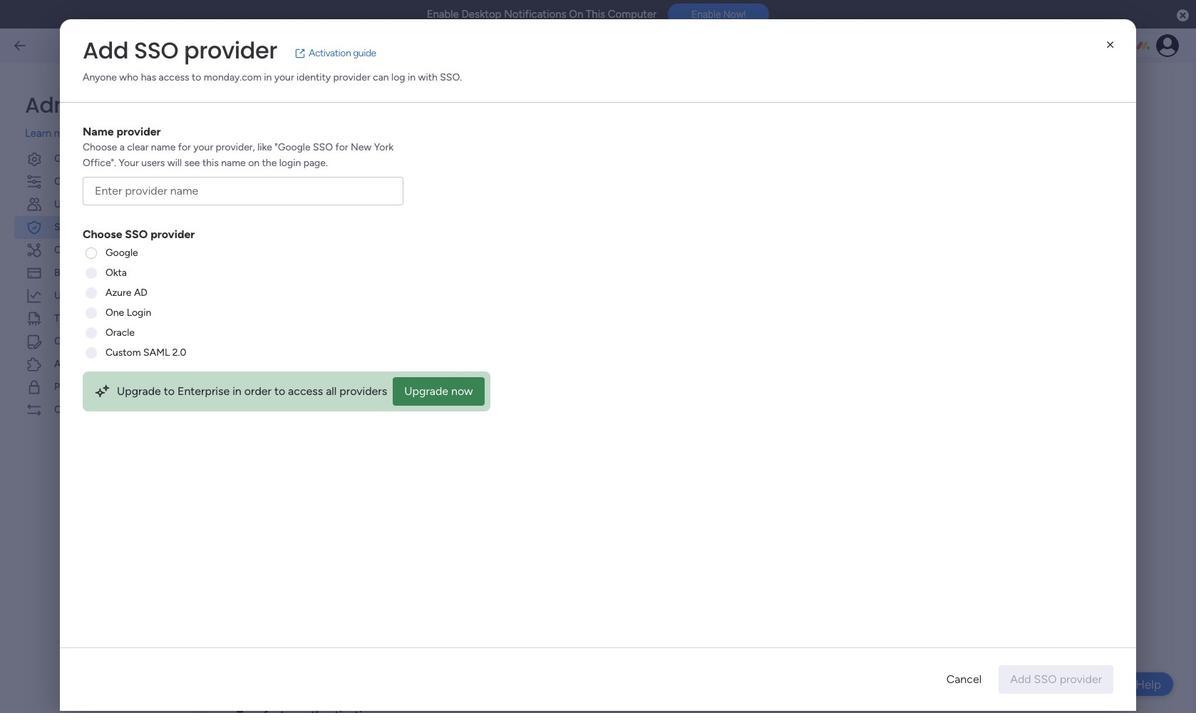 Task type: locate. For each thing, give the bounding box(es) containing it.
1 horizontal spatial add
[[278, 362, 299, 376]]

access left the all
[[288, 385, 323, 398]]

enable desktop notifications on this computer
[[427, 8, 657, 21]]

your for provider
[[193, 141, 213, 153]]

up
[[448, 173, 459, 185]]

now
[[452, 385, 473, 398]]

for
[[178, 141, 191, 153], [336, 141, 348, 153]]

1 vertical spatial security
[[54, 221, 91, 233]]

add right cancel
[[1011, 673, 1032, 686]]

1 horizontal spatial login
[[244, 96, 274, 111]]

your up 'this'
[[193, 141, 213, 153]]

enable left now!
[[692, 9, 722, 20]]

your right and
[[517, 173, 537, 185]]

use
[[237, 173, 254, 185]]

users
[[54, 198, 79, 210]]

0 horizontal spatial upgrade
[[117, 385, 161, 398]]

this
[[586, 8, 606, 21]]

security for security
[[54, 221, 91, 233]]

1 horizontal spatial name
[[221, 157, 246, 169]]

0 vertical spatial add sso provider button
[[267, 355, 382, 383]]

2 horizontal spatial add sso provider
[[1011, 673, 1103, 686]]

in up login link
[[264, 71, 272, 83]]

1 vertical spatial login
[[127, 307, 151, 319]]

2 horizontal spatial in
[[408, 71, 416, 83]]

upgrade for upgrade to enterprise in order to access all providers
[[117, 385, 161, 398]]

help button
[[1124, 673, 1174, 696]]

0 horizontal spatial add sso provider button
[[267, 355, 382, 383]]

component image
[[250, 640, 265, 654]]

enable left desktop
[[427, 8, 459, 21]]

0 vertical spatial security
[[237, 139, 327, 171]]

upgrade
[[117, 385, 161, 398], [405, 385, 449, 398]]

1 horizontal spatial in
[[264, 71, 272, 83]]

security
[[237, 139, 327, 171], [54, 221, 91, 233]]

a
[[120, 141, 125, 153]]

apps
[[54, 358, 77, 370]]

2.0
[[172, 347, 186, 359]]

0 horizontal spatial login
[[127, 307, 151, 319]]

in right log
[[408, 71, 416, 83]]

in
[[264, 71, 272, 83], [408, 71, 416, 83], [233, 385, 242, 398]]

2 upgrade from the left
[[405, 385, 449, 398]]

security inside security & authentication settings use these settings to manage how people sign up and login to your monday.com account.
[[237, 139, 327, 171]]

monday.com up login link
[[204, 71, 262, 83]]

1 horizontal spatial for
[[336, 141, 348, 153]]

like
[[258, 141, 272, 153]]

monday.com inside security & authentication settings use these settings to manage how people sign up and login to your monday.com account.
[[539, 173, 597, 185]]

upgrade up copier
[[117, 385, 161, 398]]

0 horizontal spatial settings
[[284, 173, 320, 185]]

settings down page.
[[284, 173, 320, 185]]

your left identity
[[274, 71, 294, 83]]

your inside security & authentication settings use these settings to manage how people sign up and login to your monday.com account.
[[517, 173, 537, 185]]

login down ad
[[127, 307, 151, 319]]

0 horizontal spatial security
[[54, 221, 91, 233]]

0 horizontal spatial login
[[279, 157, 301, 169]]

enable
[[427, 8, 459, 21], [692, 9, 722, 20]]

add
[[83, 34, 128, 66], [278, 362, 299, 376], [1011, 673, 1032, 686]]

work
[[270, 642, 294, 654]]

close image
[[1104, 38, 1119, 52]]

1 horizontal spatial add sso provider
[[278, 362, 370, 376]]

sso
[[134, 34, 178, 66], [313, 141, 333, 153], [125, 227, 148, 241], [302, 362, 325, 376], [1035, 673, 1058, 686]]

login inside name provider choose a clear name for your provider, like "google sso for new york office". your users will see this name on the login page.
[[279, 157, 301, 169]]

account.
[[600, 173, 638, 185]]

custom saml 2.0
[[106, 347, 186, 359]]

name down provider,
[[221, 157, 246, 169]]

1 horizontal spatial security
[[237, 139, 327, 171]]

upgrade to enterprise in order to access all providers
[[117, 385, 387, 398]]

0 vertical spatial name
[[151, 141, 176, 153]]

name
[[151, 141, 176, 153], [221, 157, 246, 169]]

dapulse close image
[[1178, 9, 1190, 23]]

provider,
[[216, 141, 255, 153]]

1 horizontal spatial upgrade
[[405, 385, 449, 398]]

add for leftmost add sso provider button
[[278, 362, 299, 376]]

login link
[[230, 91, 288, 118]]

1 vertical spatial access
[[288, 385, 323, 398]]

to right order
[[275, 385, 285, 398]]

in left order
[[233, 385, 242, 398]]

audit link
[[288, 91, 346, 118]]

name up users
[[151, 141, 176, 153]]

azure ad
[[106, 287, 148, 299]]

new
[[351, 141, 372, 153]]

for left new
[[336, 141, 348, 153]]

add up upgrade to enterprise in order to access all providers
[[278, 362, 299, 376]]

for up see
[[178, 141, 191, 153]]

1 vertical spatial settings
[[284, 173, 320, 185]]

add sso provider dialog
[[0, 0, 1197, 713]]

add sso provider for leftmost add sso provider button
[[278, 362, 370, 376]]

1 vertical spatial monday.com
[[539, 173, 597, 185]]

0 horizontal spatial your
[[193, 141, 213, 153]]

choose inside name provider choose a clear name for your provider, like "google sso for new york office". your users will see this name on the login page.
[[83, 141, 117, 153]]

1 horizontal spatial add sso provider button
[[1000, 666, 1114, 694]]

access
[[159, 71, 189, 83], [288, 385, 323, 398]]

choose down name
[[83, 141, 117, 153]]

login inside add sso provider document
[[127, 307, 151, 319]]

log
[[392, 71, 406, 83]]

0 horizontal spatial name
[[151, 141, 176, 153]]

access right has
[[159, 71, 189, 83]]

0 horizontal spatial add sso provider
[[83, 34, 277, 66]]

up
[[76, 312, 89, 324]]

0 vertical spatial access
[[159, 71, 189, 83]]

0 horizontal spatial in
[[233, 385, 242, 398]]

1 upgrade from the left
[[117, 385, 161, 398]]

will
[[167, 157, 182, 169]]

0 horizontal spatial for
[[178, 141, 191, 153]]

cross account copier
[[54, 403, 150, 416]]

upgrade now
[[405, 385, 473, 398]]

identity
[[297, 71, 331, 83]]

add sso provider document
[[60, 19, 1137, 711]]

your inside name provider choose a clear name for your provider, like "google sso for new york office". your users will see this name on the login page.
[[193, 141, 213, 153]]

upgrade inside 'button'
[[405, 385, 449, 398]]

back to workspace image
[[13, 39, 27, 53]]

1 vertical spatial add sso provider
[[278, 362, 370, 376]]

2 horizontal spatial add
[[1011, 673, 1032, 686]]

login down "google
[[279, 157, 301, 169]]

1 vertical spatial login
[[481, 173, 503, 185]]

to
[[192, 71, 201, 83], [322, 173, 332, 185], [505, 173, 515, 185], [164, 385, 175, 398], [275, 385, 285, 398]]

security up these
[[237, 139, 327, 171]]

notifications
[[504, 8, 567, 21]]

guide
[[353, 47, 376, 59]]

1 vertical spatial add
[[278, 362, 299, 376]]

1 horizontal spatial login
[[481, 173, 503, 185]]

usage stats
[[54, 289, 107, 301]]

0 horizontal spatial add
[[83, 34, 128, 66]]

people
[[394, 173, 425, 185]]

0 vertical spatial choose
[[83, 141, 117, 153]]

add sso provider for bottommost add sso provider button
[[1011, 673, 1103, 686]]

upgrade left now
[[405, 385, 449, 398]]

1 choose from the top
[[83, 141, 117, 153]]

anyone who has access to monday.com in your identity provider can log in with sso.
[[83, 71, 462, 83]]

0 vertical spatial login
[[279, 157, 301, 169]]

add sso provider button
[[267, 355, 382, 383], [1000, 666, 1114, 694]]

desktop
[[462, 8, 502, 21]]

see
[[184, 157, 200, 169]]

1 vertical spatial add sso provider button
[[1000, 666, 1114, 694]]

Enter provider name text field
[[83, 177, 404, 205]]

1 horizontal spatial access
[[288, 385, 323, 398]]

1 vertical spatial choose
[[83, 227, 122, 241]]

0 horizontal spatial enable
[[427, 8, 459, 21]]

enable for enable now!
[[692, 9, 722, 20]]

0 horizontal spatial monday.com
[[204, 71, 262, 83]]

activation guide
[[309, 47, 376, 59]]

tidy
[[54, 312, 73, 324]]

settings up account.
[[526, 139, 615, 171]]

more
[[54, 127, 79, 140]]

cross
[[54, 403, 80, 416]]

login
[[279, 157, 301, 169], [481, 173, 503, 185]]

one
[[106, 307, 124, 319]]

1 vertical spatial your
[[193, 141, 213, 153]]

to down page.
[[322, 173, 332, 185]]

2 vertical spatial add
[[1011, 673, 1032, 686]]

order
[[244, 385, 272, 398]]

1 horizontal spatial your
[[274, 71, 294, 83]]

to right and
[[505, 173, 515, 185]]

security & authentication settings use these settings to manage how people sign up and login to your monday.com account.
[[237, 139, 638, 185]]

login down "anyone who has access to monday.com in your identity provider can log in with sso."
[[244, 96, 274, 111]]

login right and
[[481, 173, 503, 185]]

2 vertical spatial your
[[517, 173, 537, 185]]

security down users
[[54, 221, 91, 233]]

1 horizontal spatial settings
[[526, 139, 615, 171]]

enable inside button
[[692, 9, 722, 20]]

0 vertical spatial your
[[274, 71, 294, 83]]

who
[[119, 71, 139, 83]]

and
[[462, 173, 478, 185]]

office".
[[83, 157, 116, 169]]

choose up connections
[[83, 227, 122, 241]]

kendall parks image
[[1157, 34, 1180, 57]]

1 horizontal spatial monday.com
[[539, 173, 597, 185]]

2 vertical spatial add sso provider
[[1011, 673, 1103, 686]]

add up anyone
[[83, 34, 128, 66]]

choose
[[83, 141, 117, 153], [83, 227, 122, 241]]

monday.com left account.
[[539, 173, 597, 185]]

1 horizontal spatial enable
[[692, 9, 722, 20]]

ad
[[134, 287, 148, 299]]

0 vertical spatial monday.com
[[204, 71, 262, 83]]

2 horizontal spatial your
[[517, 173, 537, 185]]

work management
[[270, 642, 355, 654]]



Task type: describe. For each thing, give the bounding box(es) containing it.
administration learn more
[[25, 90, 180, 140]]

enable now!
[[692, 9, 746, 20]]

1 for from the left
[[178, 141, 191, 153]]

1 vertical spatial name
[[221, 157, 246, 169]]

azure
[[106, 287, 132, 299]]

connections
[[54, 244, 111, 256]]

help
[[1136, 677, 1162, 692]]

0 vertical spatial add sso provider
[[83, 34, 277, 66]]

advanced
[[454, 96, 509, 111]]

name provider choose a clear name for your provider, like "google sso for new york office". your users will see this name on the login page.
[[83, 125, 394, 169]]

activation guide link
[[295, 42, 376, 65]]

&
[[332, 139, 350, 171]]

computer
[[608, 8, 657, 21]]

choose sso provider
[[83, 227, 195, 241]]

oracle
[[106, 327, 135, 339]]

enable for enable desktop notifications on this computer
[[427, 8, 459, 21]]

0 vertical spatial add
[[83, 34, 128, 66]]

this
[[203, 157, 219, 169]]

login inside security & authentication settings use these settings to manage how people sign up and login to your monday.com account.
[[481, 173, 503, 185]]

these
[[256, 173, 281, 185]]

stats
[[85, 289, 107, 301]]

enable now! button
[[669, 4, 770, 25]]

name
[[83, 125, 114, 138]]

compliance
[[361, 96, 425, 111]]

learn
[[25, 127, 51, 140]]

security for security & authentication settings use these settings to manage how people sign up and login to your monday.com account.
[[237, 139, 327, 171]]

permissions
[[54, 381, 107, 393]]

general
[[54, 152, 89, 164]]

enterprise
[[178, 385, 230, 398]]

tidy up
[[54, 312, 89, 324]]

0 horizontal spatial access
[[159, 71, 189, 83]]

the
[[262, 157, 277, 169]]

google
[[106, 247, 138, 259]]

upgrade for upgrade now
[[405, 385, 449, 398]]

billing
[[54, 266, 81, 279]]

has
[[141, 71, 156, 83]]

page.
[[304, 157, 328, 169]]

manage
[[334, 173, 370, 185]]

directory
[[94, 335, 134, 347]]

cancel
[[947, 673, 982, 686]]

all
[[326, 385, 337, 398]]

on
[[569, 8, 584, 21]]

sign
[[427, 173, 445, 185]]

your for who
[[274, 71, 294, 83]]

management
[[296, 642, 355, 654]]

content directory
[[54, 335, 134, 347]]

sso.
[[440, 71, 462, 83]]

authentication
[[355, 139, 520, 171]]

audit
[[303, 96, 332, 111]]

"google
[[275, 141, 311, 153]]

now!
[[724, 9, 746, 20]]

on
[[248, 157, 260, 169]]

upgrade now button
[[393, 377, 485, 406]]

learn more link
[[25, 126, 180, 142]]

advanced link
[[440, 91, 523, 118]]

add for bottommost add sso provider button
[[1011, 673, 1032, 686]]

sso inside name provider choose a clear name for your provider, like "google sso for new york office". your users will see this name on the login page.
[[313, 141, 333, 153]]

content
[[54, 335, 91, 347]]

can
[[373, 71, 389, 83]]

provider inside name provider choose a clear name for your provider, like "google sso for new york office". your users will see this name on the login page.
[[117, 125, 161, 138]]

help image
[[1104, 39, 1118, 53]]

2 for from the left
[[336, 141, 348, 153]]

account
[[82, 403, 119, 416]]

users
[[141, 157, 165, 169]]

one login
[[106, 307, 151, 319]]

saml
[[143, 347, 170, 359]]

usage
[[54, 289, 82, 301]]

0 vertical spatial settings
[[526, 139, 615, 171]]

cancel button
[[936, 666, 994, 694]]

with
[[418, 71, 438, 83]]

monday.com inside add sso provider document
[[204, 71, 262, 83]]

customization
[[54, 175, 119, 187]]

providers
[[340, 385, 387, 398]]

compliance link
[[346, 91, 440, 118]]

anyone
[[83, 71, 117, 83]]

okta
[[106, 267, 127, 279]]

york
[[374, 141, 394, 153]]

to right has
[[192, 71, 201, 83]]

to left enterprise
[[164, 385, 175, 398]]

2 choose from the top
[[83, 227, 122, 241]]

custom
[[106, 347, 141, 359]]

your
[[119, 157, 139, 169]]

how
[[372, 173, 391, 185]]

0 vertical spatial login
[[244, 96, 274, 111]]



Task type: vqa. For each thing, say whether or not it's contained in the screenshot.
Today
no



